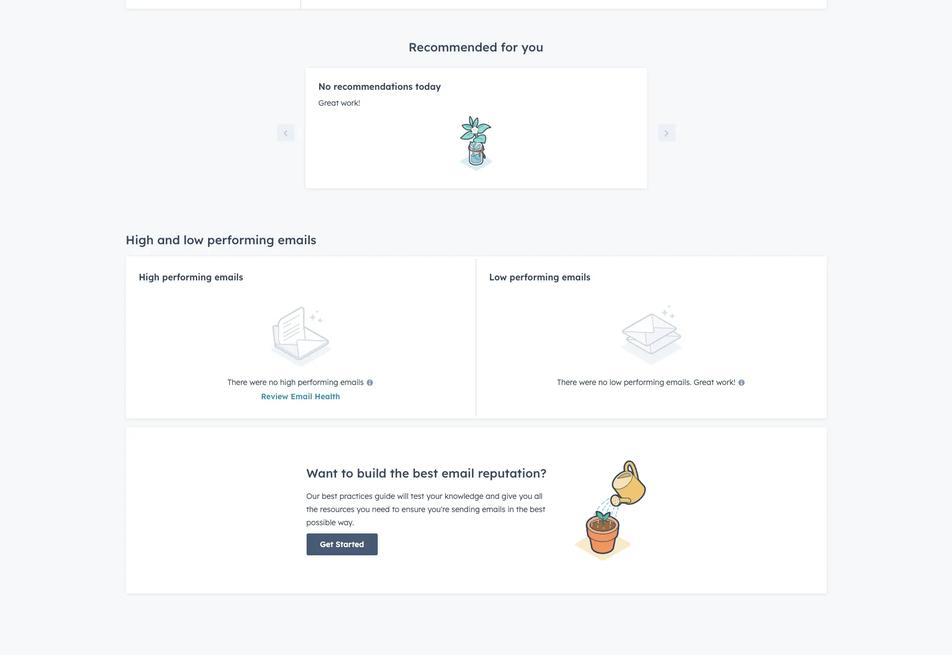 Task type: describe. For each thing, give the bounding box(es) containing it.
our
[[306, 491, 320, 501]]

0 horizontal spatial to
[[341, 466, 354, 481]]

0 vertical spatial work!
[[341, 98, 360, 108]]

1 horizontal spatial low
[[610, 378, 622, 387]]

sending
[[452, 505, 480, 514]]

recommendations
[[334, 81, 413, 92]]

in
[[508, 505, 514, 514]]

there for high performing emails
[[228, 378, 248, 387]]

low performing emails
[[489, 272, 591, 283]]

high performing emails
[[139, 272, 243, 283]]

high for high and low performing emails
[[126, 232, 154, 248]]

0 horizontal spatial great
[[318, 98, 339, 108]]

next image
[[662, 129, 671, 138]]

want to build the best email reputation?
[[306, 466, 547, 481]]

get started button
[[306, 534, 378, 555]]

for
[[501, 40, 518, 55]]

0 vertical spatial you
[[522, 40, 544, 55]]

give
[[502, 491, 517, 501]]

previous image
[[281, 129, 290, 138]]

started
[[336, 540, 364, 549]]

low
[[489, 272, 507, 283]]

today
[[416, 81, 441, 92]]

1 vertical spatial work!
[[717, 378, 736, 387]]

0 horizontal spatial the
[[306, 505, 318, 514]]

were for low performing emails
[[579, 378, 596, 387]]

1 horizontal spatial the
[[390, 466, 409, 481]]

2 horizontal spatial the
[[516, 505, 528, 514]]

1 vertical spatial best
[[322, 491, 337, 501]]

email
[[291, 392, 312, 402]]

great work!
[[318, 98, 360, 108]]

build
[[357, 466, 387, 481]]

get started
[[320, 540, 364, 549]]

2 vertical spatial you
[[357, 505, 370, 514]]

email
[[442, 466, 475, 481]]

0 vertical spatial best
[[413, 466, 438, 481]]

no for high performing emails
[[269, 378, 278, 387]]

1 vertical spatial you
[[519, 491, 532, 501]]

get
[[320, 540, 334, 549]]

there were no low performing emails. great work!
[[557, 378, 736, 387]]

high for high performing emails
[[139, 272, 160, 283]]

review email health button
[[261, 390, 340, 403]]

2 vertical spatial best
[[530, 505, 546, 514]]

to inside our best practices guide will test your knowledge and give you all the resources you need to ensure you're sending emails in the best possible way.
[[392, 505, 400, 514]]



Task type: vqa. For each thing, say whether or not it's contained in the screenshot.
There were no low performing emails. Great work!
yes



Task type: locate. For each thing, give the bounding box(es) containing it.
there were no high performing emails
[[228, 378, 364, 387]]

1 vertical spatial great
[[694, 378, 714, 387]]

best
[[413, 466, 438, 481], [322, 491, 337, 501], [530, 505, 546, 514]]

1 horizontal spatial work!
[[717, 378, 736, 387]]

2 there from the left
[[557, 378, 577, 387]]

were
[[250, 378, 267, 387], [579, 378, 596, 387]]

need
[[372, 505, 390, 514]]

1 were from the left
[[250, 378, 267, 387]]

high
[[126, 232, 154, 248], [139, 272, 160, 283]]

and up high performing emails
[[157, 232, 180, 248]]

1 vertical spatial and
[[486, 491, 500, 501]]

no for low performing emails
[[599, 378, 608, 387]]

to right need
[[392, 505, 400, 514]]

no
[[318, 81, 331, 92]]

will
[[397, 491, 409, 501]]

there for low performing emails
[[557, 378, 577, 387]]

best up the resources
[[322, 491, 337, 501]]

emails.
[[667, 378, 692, 387]]

0 horizontal spatial work!
[[341, 98, 360, 108]]

possible
[[306, 518, 336, 528]]

no
[[269, 378, 278, 387], [599, 378, 608, 387]]

guide
[[375, 491, 395, 501]]

work!
[[341, 98, 360, 108], [717, 378, 736, 387]]

the right 'in'
[[516, 505, 528, 514]]

0 horizontal spatial were
[[250, 378, 267, 387]]

you right for
[[522, 40, 544, 55]]

1 no from the left
[[269, 378, 278, 387]]

health
[[315, 392, 340, 402]]

you
[[522, 40, 544, 55], [519, 491, 532, 501], [357, 505, 370, 514]]

resources
[[320, 505, 355, 514]]

the up will
[[390, 466, 409, 481]]

great down no
[[318, 98, 339, 108]]

1 vertical spatial high
[[139, 272, 160, 283]]

recommended
[[409, 40, 497, 55]]

1 horizontal spatial were
[[579, 378, 596, 387]]

1 there from the left
[[228, 378, 248, 387]]

review
[[261, 392, 288, 402]]

2 were from the left
[[579, 378, 596, 387]]

0 horizontal spatial there
[[228, 378, 248, 387]]

want
[[306, 466, 338, 481]]

the down our
[[306, 505, 318, 514]]

way.
[[338, 518, 354, 528]]

ensure
[[402, 505, 426, 514]]

you down practices
[[357, 505, 370, 514]]

0 vertical spatial to
[[341, 466, 354, 481]]

your
[[427, 491, 443, 501]]

work! down recommendations
[[341, 98, 360, 108]]

0 horizontal spatial and
[[157, 232, 180, 248]]

0 vertical spatial and
[[157, 232, 180, 248]]

high
[[280, 378, 296, 387]]

reputation?
[[478, 466, 547, 481]]

performing
[[207, 232, 274, 248], [162, 272, 212, 283], [510, 272, 559, 283], [298, 378, 338, 387], [624, 378, 664, 387]]

1 vertical spatial to
[[392, 505, 400, 514]]

great right the emails.
[[694, 378, 714, 387]]

0 vertical spatial high
[[126, 232, 154, 248]]

emails
[[278, 232, 317, 248], [215, 272, 243, 283], [562, 272, 591, 283], [340, 378, 364, 387], [482, 505, 506, 514]]

best up test
[[413, 466, 438, 481]]

practices
[[340, 491, 373, 501]]

1 horizontal spatial to
[[392, 505, 400, 514]]

0 horizontal spatial best
[[322, 491, 337, 501]]

2 horizontal spatial best
[[530, 505, 546, 514]]

to
[[341, 466, 354, 481], [392, 505, 400, 514]]

best down all
[[530, 505, 546, 514]]

and inside our best practices guide will test your knowledge and give you all the resources you need to ensure you're sending emails in the best possible way.
[[486, 491, 500, 501]]

1 horizontal spatial there
[[557, 378, 577, 387]]

0 vertical spatial great
[[318, 98, 339, 108]]

review email health
[[261, 392, 340, 402]]

work! right the emails.
[[717, 378, 736, 387]]

test
[[411, 491, 424, 501]]

1 horizontal spatial no
[[599, 378, 608, 387]]

all
[[535, 491, 543, 501]]

1 horizontal spatial best
[[413, 466, 438, 481]]

1 vertical spatial low
[[610, 378, 622, 387]]

2 no from the left
[[599, 378, 608, 387]]

0 vertical spatial low
[[184, 232, 204, 248]]

there
[[228, 378, 248, 387], [557, 378, 577, 387]]

to left the build
[[341, 466, 354, 481]]

1 horizontal spatial and
[[486, 491, 500, 501]]

no recommendations today
[[318, 81, 441, 92]]

and left the give
[[486, 491, 500, 501]]

you left all
[[519, 491, 532, 501]]

recommended for you
[[409, 40, 544, 55]]

0 horizontal spatial low
[[184, 232, 204, 248]]

our best practices guide will test your knowledge and give you all the resources you need to ensure you're sending emails in the best possible way.
[[306, 491, 546, 528]]

the
[[390, 466, 409, 481], [306, 505, 318, 514], [516, 505, 528, 514]]

low
[[184, 232, 204, 248], [610, 378, 622, 387]]

0 horizontal spatial no
[[269, 378, 278, 387]]

you're
[[428, 505, 450, 514]]

were for high performing emails
[[250, 378, 267, 387]]

high and low performing emails
[[126, 232, 317, 248]]

knowledge
[[445, 491, 484, 501]]

and
[[157, 232, 180, 248], [486, 491, 500, 501]]

emails inside our best practices guide will test your knowledge and give you all the resources you need to ensure you're sending emails in the best possible way.
[[482, 505, 506, 514]]

1 horizontal spatial great
[[694, 378, 714, 387]]

great
[[318, 98, 339, 108], [694, 378, 714, 387]]



